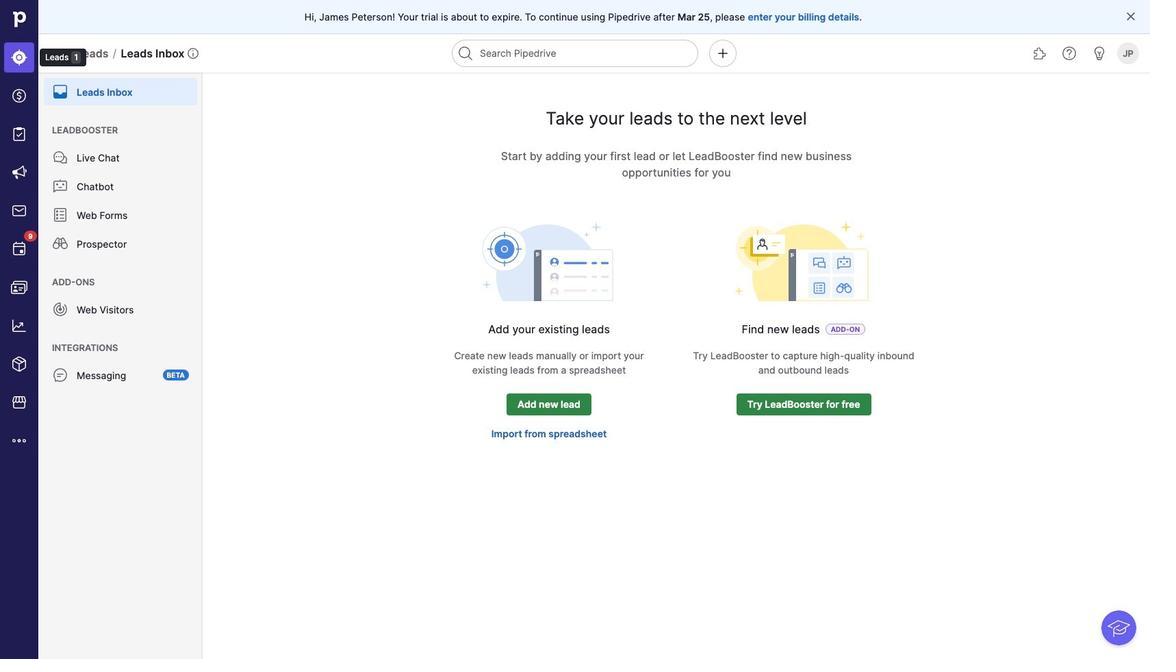 Task type: locate. For each thing, give the bounding box(es) containing it.
color undefined image
[[52, 84, 69, 100], [52, 178, 69, 195], [52, 207, 69, 223], [11, 241, 27, 258], [52, 367, 69, 384]]

deals image
[[11, 88, 27, 104]]

0 vertical spatial color undefined image
[[52, 149, 69, 166]]

quick add image
[[715, 45, 732, 62]]

menu
[[0, 0, 86, 660], [38, 73, 203, 660]]

quick help image
[[1062, 45, 1078, 62]]

1 color undefined image from the top
[[52, 149, 69, 166]]

2 color undefined image from the top
[[52, 236, 69, 252]]

Search Pipedrive field
[[452, 40, 699, 67]]

marketplace image
[[11, 395, 27, 411]]

color undefined image right products "icon"
[[52, 367, 69, 384]]

1 vertical spatial color undefined image
[[52, 236, 69, 252]]

menu item
[[0, 38, 38, 77], [38, 73, 203, 105]]

color undefined image
[[52, 149, 69, 166], [52, 236, 69, 252], [52, 301, 69, 318]]

knowledge center bot, also known as kc bot is an onboarding assistant that allows you to see the list of onboarding items in one place for quick and easy reference. this improves your in-app experience. image
[[1102, 611, 1137, 646]]

info image
[[187, 48, 198, 59]]

2 vertical spatial color undefined image
[[52, 301, 69, 318]]



Task type: describe. For each thing, give the bounding box(es) containing it.
menu toggle image
[[52, 45, 69, 62]]

leads image
[[11, 49, 27, 66]]

3 color undefined image from the top
[[52, 301, 69, 318]]

color undefined image down sales inbox image
[[11, 241, 27, 258]]

sales inbox image
[[11, 203, 27, 219]]

color undefined image down the menu toggle icon
[[52, 84, 69, 100]]

insights image
[[11, 318, 27, 334]]

contacts image
[[11, 279, 27, 296]]

color undefined image right campaigns "icon"
[[52, 178, 69, 195]]

more image
[[11, 433, 27, 449]]

projects image
[[11, 126, 27, 142]]

campaigns image
[[11, 164, 27, 181]]

sales assistant image
[[1092, 45, 1108, 62]]

products image
[[11, 356, 27, 373]]

home image
[[9, 9, 29, 29]]

color undefined image right sales inbox image
[[52, 207, 69, 223]]

color primary image
[[1126, 11, 1137, 22]]



Task type: vqa. For each thing, say whether or not it's contained in the screenshot.
More actions image
no



